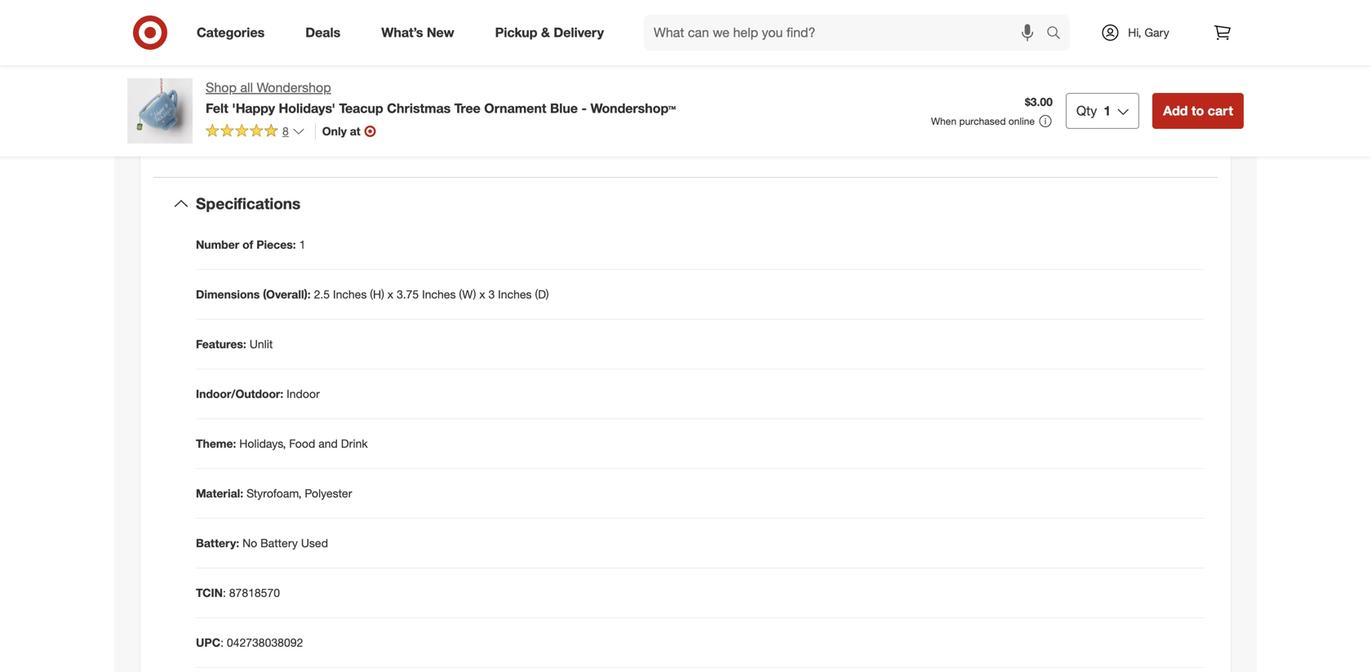 Task type: locate. For each thing, give the bounding box(es) containing it.
1 vertical spatial add
[[1164, 103, 1188, 119]]

0 vertical spatial felt
[[986, 51, 1004, 65]]

ornament down what's
[[355, 57, 404, 72]]

1 horizontal spatial inches
[[422, 287, 456, 302]]

1 horizontal spatial to
[[1192, 103, 1205, 119]]

christmas inside shop all wondershop felt 'happy holidays' teacup christmas tree ornament blue - wondershop™
[[387, 100, 451, 116]]

add to cart button
[[1153, 93, 1244, 129]]

blue up shop
[[212, 57, 235, 72]]

ornament
[[355, 57, 404, 72], [1063, 67, 1112, 81]]

0 horizontal spatial the
[[260, 80, 276, 94]]

pieces:
[[257, 238, 296, 252]]

ornament left -
[[484, 100, 547, 116]]

in up online
[[1016, 100, 1025, 114]]

1 vertical spatial :
[[221, 636, 224, 650]]

1 vertical spatial blue
[[550, 100, 578, 116]]

search button
[[1039, 15, 1079, 54]]

1 horizontal spatial felt
[[986, 51, 1004, 65]]

felt
[[986, 51, 1004, 65], [206, 100, 228, 116]]

it
[[884, 100, 891, 114]]

042738038092
[[227, 636, 303, 650]]

0 horizontal spatial message
[[279, 80, 325, 94]]

drink
[[341, 437, 368, 451]]

1 vertical spatial to
[[1192, 103, 1205, 119]]

battery: no battery used
[[196, 536, 328, 551]]

x left 3
[[480, 287, 485, 302]]

teacup
[[238, 57, 274, 72], [946, 67, 981, 81]]

loop
[[1028, 100, 1050, 114], [252, 103, 274, 117]]

for up snowflake
[[714, 83, 727, 98]]

add
[[714, 51, 735, 65], [1164, 103, 1188, 119]]

add to cart
[[1164, 103, 1234, 119]]

online
[[1009, 115, 1035, 127]]

christmas up built-
[[985, 67, 1037, 81]]

inches left '(h)'
[[333, 287, 367, 302]]

specifications
[[196, 195, 301, 213]]

with
[[942, 51, 963, 65], [1159, 67, 1180, 81], [1161, 83, 1182, 98], [956, 100, 977, 114]]

"happy up built-
[[962, 83, 1000, 98]]

ornament up the green
[[1063, 67, 1112, 81]]

0 vertical spatial teacup
[[1101, 51, 1137, 65]]

what's
[[381, 25, 423, 40]]

0 horizontal spatial teacup
[[238, 57, 274, 72]]

: for tcin
[[223, 586, 226, 601]]

0 horizontal spatial x
[[388, 287, 394, 302]]

loop up '8' link at the top left of page
[[252, 103, 274, 117]]

holidays" down search
[[1049, 51, 1097, 65]]

ornament inside shop all wondershop felt 'happy holidays' teacup christmas tree ornament blue - wondershop™
[[484, 100, 547, 116]]

holidays,
[[239, 437, 286, 451]]

used
[[301, 536, 328, 551]]

look.
[[857, 100, 881, 114]]

gary
[[1145, 25, 1170, 40]]

christmas up wondershop
[[277, 57, 329, 72]]

your
[[829, 51, 851, 65]]

1 horizontal spatial tree
[[1040, 67, 1060, 81]]

message up comes
[[912, 83, 959, 98]]

with up purchased
[[956, 100, 977, 114]]

1 horizontal spatial 1
[[1104, 103, 1111, 119]]

ornament inside description add holiday appeal to your christmas decor with the felt "happy holidays" teacup christmas tree ornament from wondershop™. this blue teacup christmas tree ornament is made with felt for a lightweight design, and bears the message "happy holidays" and a green tea bag with a snowflake print for a festive look. it also comes with a built-in loop for easy hanging.
[[1063, 67, 1112, 81]]

deals
[[306, 25, 341, 40]]

features: unlit
[[196, 337, 273, 352]]

features the message "happy holidays"
[[212, 80, 419, 94]]

built-
[[989, 100, 1016, 114]]

to left the your
[[815, 51, 825, 65]]

appeal
[[777, 51, 812, 65]]

1 horizontal spatial blue
[[550, 100, 578, 116]]

inches left (w)
[[422, 287, 456, 302]]

tree
[[332, 57, 352, 72], [1040, 67, 1060, 81]]

and right food
[[319, 437, 338, 451]]

theme: holidays, food and drink
[[196, 437, 368, 451]]

1 horizontal spatial add
[[1164, 103, 1188, 119]]

1 horizontal spatial ornament
[[1063, 67, 1112, 81]]

this
[[897, 67, 918, 81]]

ornament
[[738, 67, 789, 81], [484, 100, 547, 116]]

when purchased online
[[931, 115, 1035, 127]]

1 vertical spatial 1
[[299, 238, 306, 252]]

a up when purchased online
[[980, 100, 986, 114]]

pickup & delivery link
[[481, 15, 625, 51]]

at
[[350, 124, 361, 138]]

in inside description add holiday appeal to your christmas decor with the felt "happy holidays" teacup christmas tree ornament from wondershop™. this blue teacup christmas tree ornament is made with felt for a lightweight design, and bears the message "happy holidays" and a green tea bag with a snowflake print for a festive look. it also comes with a built-in loop for easy hanging.
[[1016, 100, 1025, 114]]

the right all
[[260, 80, 276, 94]]

with up blue
[[942, 51, 963, 65]]

tree up the $3.00
[[1040, 67, 1060, 81]]

1 horizontal spatial teacup
[[946, 67, 981, 81]]

add left holiday
[[714, 51, 735, 65]]

christmas
[[854, 51, 906, 65], [1141, 51, 1193, 65], [277, 57, 329, 72], [985, 67, 1037, 81], [387, 100, 451, 116]]

add down 'felt'
[[1164, 103, 1188, 119]]

0 vertical spatial 1
[[1104, 103, 1111, 119]]

1 horizontal spatial teacup
[[1101, 51, 1137, 65]]

0 horizontal spatial inches
[[333, 287, 367, 302]]

felt down shop
[[206, 100, 228, 116]]

features:
[[196, 337, 246, 352]]

tree up features the message "happy holidays"
[[332, 57, 352, 72]]

1 horizontal spatial in
[[1016, 100, 1025, 114]]

a down 'felt'
[[1186, 83, 1192, 98]]

teacup up at
[[339, 100, 383, 116]]

loop up online
[[1028, 100, 1050, 114]]

0 vertical spatial :
[[223, 586, 226, 601]]

decor
[[909, 51, 939, 65]]

all
[[240, 80, 253, 96]]

to left cart
[[1192, 103, 1205, 119]]

message
[[279, 80, 325, 94], [912, 83, 959, 98]]

holidays"
[[1049, 51, 1097, 65], [370, 80, 419, 94], [1003, 83, 1052, 98]]

'happy
[[232, 100, 275, 116]]

wondershop
[[257, 80, 331, 96]]

: left 042738038092
[[221, 636, 224, 650]]

0 horizontal spatial blue
[[212, 57, 235, 72]]

holidays" down what's
[[370, 80, 419, 94]]

christmas down what's new link
[[387, 100, 451, 116]]

tea
[[1120, 83, 1135, 98]]

ornament up lightweight
[[738, 67, 789, 81]]

categories link
[[183, 15, 285, 51]]

felt up built-
[[986, 51, 1004, 65]]

features
[[212, 80, 256, 94]]

dimensions
[[196, 287, 260, 302]]

2 x from the left
[[480, 287, 485, 302]]

indoor/outdoor:
[[196, 387, 284, 401]]

tree inside description add holiday appeal to your christmas decor with the felt "happy holidays" teacup christmas tree ornament from wondershop™. this blue teacup christmas tree ornament is made with felt for a lightweight design, and bears the message "happy holidays" and a green tea bag with a snowflake print for a festive look. it also comes with a built-in loop for easy hanging.
[[714, 67, 735, 81]]

0 horizontal spatial to
[[815, 51, 825, 65]]

when
[[931, 115, 957, 127]]

in
[[1016, 100, 1025, 114], [240, 103, 248, 117]]

in down all
[[240, 103, 248, 117]]

0 horizontal spatial add
[[714, 51, 735, 65]]

"happy down search
[[1007, 51, 1046, 65]]

indoor
[[287, 387, 320, 401]]

categories
[[197, 25, 265, 40]]

0 vertical spatial to
[[815, 51, 825, 65]]

the up also
[[893, 83, 909, 98]]

unlit
[[250, 337, 273, 352]]

felt inside description add holiday appeal to your christmas decor with the felt "happy holidays" teacup christmas tree ornament from wondershop™. this blue teacup christmas tree ornament is made with felt for a lightweight design, and bears the message "happy holidays" and a green tea bag with a snowflake print for a festive look. it also comes with a built-in loop for easy hanging.
[[986, 51, 1004, 65]]

"happy up only at
[[329, 80, 367, 94]]

for
[[714, 83, 727, 98], [794, 100, 808, 114], [1054, 100, 1067, 114], [294, 126, 308, 140]]

teacup right blue
[[946, 67, 981, 81]]

message up holidays'
[[279, 80, 325, 94]]

1 vertical spatial teacup
[[339, 100, 383, 116]]

0 horizontal spatial teacup
[[339, 100, 383, 116]]

1 vertical spatial felt
[[206, 100, 228, 116]]

3
[[489, 287, 495, 302]]

1
[[1104, 103, 1111, 119], [299, 238, 306, 252]]

to
[[815, 51, 825, 65], [1192, 103, 1205, 119]]

inches right 3
[[498, 287, 532, 302]]

for right 8
[[294, 126, 308, 140]]

3 inches from the left
[[498, 287, 532, 302]]

1 horizontal spatial x
[[480, 287, 485, 302]]

teacup inside description add holiday appeal to your christmas decor with the felt "happy holidays" teacup christmas tree ornament from wondershop™. this blue teacup christmas tree ornament is made with felt for a lightweight design, and bears the message "happy holidays" and a green tea bag with a snowflake print for a festive look. it also comes with a built-in loop for easy hanging.
[[946, 67, 981, 81]]

a up snowflake
[[730, 83, 737, 98]]

teacup up is
[[1101, 51, 1137, 65]]

blue teacup christmas tree ornament
[[212, 57, 404, 72]]

1 horizontal spatial tree
[[714, 67, 735, 81]]

blue left -
[[550, 100, 578, 116]]

1 right qty
[[1104, 103, 1111, 119]]

0 horizontal spatial in
[[240, 103, 248, 117]]

1 vertical spatial ornament
[[484, 100, 547, 116]]

0 horizontal spatial felt
[[206, 100, 228, 116]]

what's new
[[381, 25, 454, 40]]

and down wondershop™.
[[838, 83, 858, 98]]

pickup & delivery
[[495, 25, 604, 40]]

: left 87818570
[[223, 586, 226, 601]]

tcin : 87818570
[[196, 586, 280, 601]]

0 horizontal spatial tree
[[455, 100, 481, 116]]

with right bag
[[1161, 83, 1182, 98]]

battery:
[[196, 536, 239, 551]]

the
[[966, 51, 983, 65], [260, 80, 276, 94], [893, 83, 909, 98]]

from
[[793, 67, 816, 81]]

the right decor
[[966, 51, 983, 65]]

1 vertical spatial tree
[[455, 100, 481, 116]]

1 horizontal spatial ornament
[[738, 67, 789, 81]]

0 vertical spatial tree
[[714, 67, 735, 81]]

1 horizontal spatial loop
[[1028, 100, 1050, 114]]

only
[[322, 124, 347, 138]]

0 vertical spatial add
[[714, 51, 735, 65]]

0 horizontal spatial 1
[[299, 238, 306, 252]]

1 horizontal spatial message
[[912, 83, 959, 98]]

2 inches from the left
[[422, 287, 456, 302]]

0 vertical spatial ornament
[[738, 67, 789, 81]]

design,
[[798, 83, 835, 98]]

and up easy
[[1055, 83, 1074, 98]]

x right '(h)'
[[388, 287, 394, 302]]

0 vertical spatial blue
[[212, 57, 235, 72]]

1 horizontal spatial the
[[893, 83, 909, 98]]

tree inside shop all wondershop felt 'happy holidays' teacup christmas tree ornament blue - wondershop™
[[455, 100, 481, 116]]

2 horizontal spatial inches
[[498, 287, 532, 302]]

1 right pieces:
[[299, 238, 306, 252]]

0 horizontal spatial ornament
[[484, 100, 547, 116]]

a
[[730, 83, 737, 98], [1078, 83, 1084, 98], [1186, 83, 1192, 98], [811, 100, 817, 114], [980, 100, 986, 114]]

of
[[243, 238, 253, 252]]

shop
[[206, 80, 237, 96]]

1 inches from the left
[[333, 287, 367, 302]]

teacup up all
[[238, 57, 274, 72]]

hi, gary
[[1129, 25, 1170, 40]]

felt inside shop all wondershop felt 'happy holidays' teacup christmas tree ornament blue - wondershop™
[[206, 100, 228, 116]]



Task type: vqa. For each thing, say whether or not it's contained in the screenshot.
message
yes



Task type: describe. For each thing, give the bounding box(es) containing it.
loop inside description add holiday appeal to your christmas decor with the felt "happy holidays" teacup christmas tree ornament from wondershop™. this blue teacup christmas tree ornament is made with felt for a lightweight design, and bears the message "happy holidays" and a green tea bag with a snowflake print for a festive look. it also comes with a built-in loop for easy hanging.
[[1028, 100, 1050, 114]]

easy
[[1070, 100, 1094, 114]]

snowflake
[[714, 100, 765, 114]]

to inside description add holiday appeal to your christmas decor with the felt "happy holidays" teacup christmas tree ornament from wondershop™. this blue teacup christmas tree ornament is made with felt for a lightweight design, and bears the message "happy holidays" and a green tea bag with a snowflake print for a festive look. it also comes with a built-in loop for easy hanging.
[[815, 51, 825, 65]]

shop all wondershop felt 'happy holidays' teacup christmas tree ornament blue - wondershop™
[[206, 80, 676, 116]]

what's new link
[[368, 15, 475, 51]]

battery
[[261, 536, 298, 551]]

tree inside description add holiday appeal to your christmas decor with the felt "happy holidays" teacup christmas tree ornament from wondershop™. this blue teacup christmas tree ornament is made with felt for a lightweight design, and bears the message "happy holidays" and a green tea bag with a snowflake print for a festive look. it also comes with a built-in loop for easy hanging.
[[1040, 67, 1060, 81]]

food
[[289, 437, 315, 451]]

What can we help you find? suggestions appear below search field
[[644, 15, 1051, 51]]

material: styrofoam, polyester
[[196, 487, 352, 501]]

qty 1
[[1077, 103, 1111, 119]]

number of pieces: 1
[[196, 238, 306, 252]]

teacup inside description add holiday appeal to your christmas decor with the felt "happy holidays" teacup christmas tree ornament from wondershop™. this blue teacup christmas tree ornament is made with felt for a lightweight design, and bears the message "happy holidays" and a green tea bag with a snowflake print for a festive look. it also comes with a built-in loop for easy hanging.
[[1101, 51, 1137, 65]]

1 x from the left
[[388, 287, 394, 302]]

upc
[[196, 636, 221, 650]]

print
[[768, 100, 791, 114]]

ornament inside description add holiday appeal to your christmas decor with the felt "happy holidays" teacup christmas tree ornament from wondershop™. this blue teacup christmas tree ornament is made with felt for a lightweight design, and bears the message "happy holidays" and a green tea bag with a snowflake print for a festive look. it also comes with a built-in loop for easy hanging.
[[738, 67, 789, 81]]

&
[[541, 25, 550, 40]]

(overall):
[[263, 287, 311, 302]]

holiday
[[738, 51, 774, 65]]

upc : 042738038092
[[196, 636, 303, 650]]

wondershop™
[[591, 100, 676, 116]]

8
[[282, 124, 289, 138]]

no
[[243, 536, 257, 551]]

recommended
[[212, 126, 291, 140]]

message inside description add holiday appeal to your christmas decor with the felt "happy holidays" teacup christmas tree ornament from wondershop™. this blue teacup christmas tree ornament is made with felt for a lightweight design, and bears the message "happy holidays" and a green tea bag with a snowflake print for a festive look. it also comes with a built-in loop for easy hanging.
[[912, 83, 959, 98]]

recommended for indoor use
[[212, 126, 365, 140]]

search
[[1039, 26, 1079, 42]]

$3.00
[[1025, 95, 1053, 109]]

festive
[[820, 100, 853, 114]]

purchased
[[960, 115, 1006, 127]]

add inside description add holiday appeal to your christmas decor with the felt "happy holidays" teacup christmas tree ornament from wondershop™. this blue teacup christmas tree ornament is made with felt for a lightweight design, and bears the message "happy holidays" and a green tea bag with a snowflake print for a festive look. it also comes with a built-in loop for easy hanging.
[[714, 51, 735, 65]]

0 horizontal spatial tree
[[332, 57, 352, 72]]

hanging.
[[1097, 100, 1140, 114]]

2 horizontal spatial "happy
[[1007, 51, 1046, 65]]

wondershop™.
[[819, 67, 893, 81]]

a down design,
[[811, 100, 817, 114]]

description
[[714, 27, 785, 43]]

0 horizontal spatial "happy
[[329, 80, 367, 94]]

christmas up wondershop™.
[[854, 51, 906, 65]]

(w)
[[459, 287, 476, 302]]

: for upc
[[221, 636, 224, 650]]

only at
[[322, 124, 361, 138]]

holidays'
[[279, 100, 336, 116]]

indoor
[[311, 126, 344, 140]]

dimensions (overall): 2.5 inches (h) x 3.75 inches (w) x 3 inches (d)
[[196, 287, 549, 302]]

also
[[894, 100, 915, 114]]

2 horizontal spatial and
[[1055, 83, 1074, 98]]

theme:
[[196, 437, 236, 451]]

christmas down gary
[[1141, 51, 1193, 65]]

made
[[1127, 67, 1156, 81]]

comes
[[918, 100, 953, 114]]

highlights
[[196, 27, 259, 43]]

with left 'felt'
[[1159, 67, 1180, 81]]

0 horizontal spatial and
[[319, 437, 338, 451]]

image of felt 'happy holidays' teacup christmas tree ornament blue - wondershop™ image
[[127, 78, 193, 144]]

holidays" up built-
[[1003, 83, 1052, 98]]

blue
[[921, 67, 943, 81]]

0 horizontal spatial loop
[[252, 103, 274, 117]]

blue inside shop all wondershop felt 'happy holidays' teacup christmas tree ornament blue - wondershop™
[[550, 100, 578, 116]]

lightweight
[[740, 83, 795, 98]]

indoor/outdoor: indoor
[[196, 387, 320, 401]]

(d)
[[535, 287, 549, 302]]

1 horizontal spatial "happy
[[962, 83, 1000, 98]]

for right the $3.00
[[1054, 100, 1067, 114]]

add inside button
[[1164, 103, 1188, 119]]

use
[[347, 126, 365, 140]]

built-in loop
[[212, 103, 274, 117]]

description add holiday appeal to your christmas decor with the felt "happy holidays" teacup christmas tree ornament from wondershop™. this blue teacup christmas tree ornament is made with felt for a lightweight design, and bears the message "happy holidays" and a green tea bag with a snowflake print for a festive look. it also comes with a built-in loop for easy hanging.
[[714, 27, 1199, 114]]

tcin
[[196, 586, 223, 601]]

(h)
[[370, 287, 384, 302]]

to inside button
[[1192, 103, 1205, 119]]

2 horizontal spatial the
[[966, 51, 983, 65]]

styrofoam,
[[247, 487, 302, 501]]

for right print
[[794, 100, 808, 114]]

3.75
[[397, 287, 419, 302]]

built-
[[212, 103, 240, 117]]

0 horizontal spatial ornament
[[355, 57, 404, 72]]

felt
[[1183, 67, 1199, 81]]

deals link
[[292, 15, 361, 51]]

teacup inside shop all wondershop felt 'happy holidays' teacup christmas tree ornament blue - wondershop™
[[339, 100, 383, 116]]

delivery
[[554, 25, 604, 40]]

bag
[[1139, 83, 1158, 98]]

a up easy
[[1078, 83, 1084, 98]]

1 horizontal spatial and
[[838, 83, 858, 98]]

bears
[[861, 83, 890, 98]]

is
[[1115, 67, 1123, 81]]

green
[[1087, 83, 1116, 98]]

87818570
[[229, 586, 280, 601]]

specifications button
[[153, 178, 1218, 230]]

material:
[[196, 487, 243, 501]]

cart
[[1208, 103, 1234, 119]]



